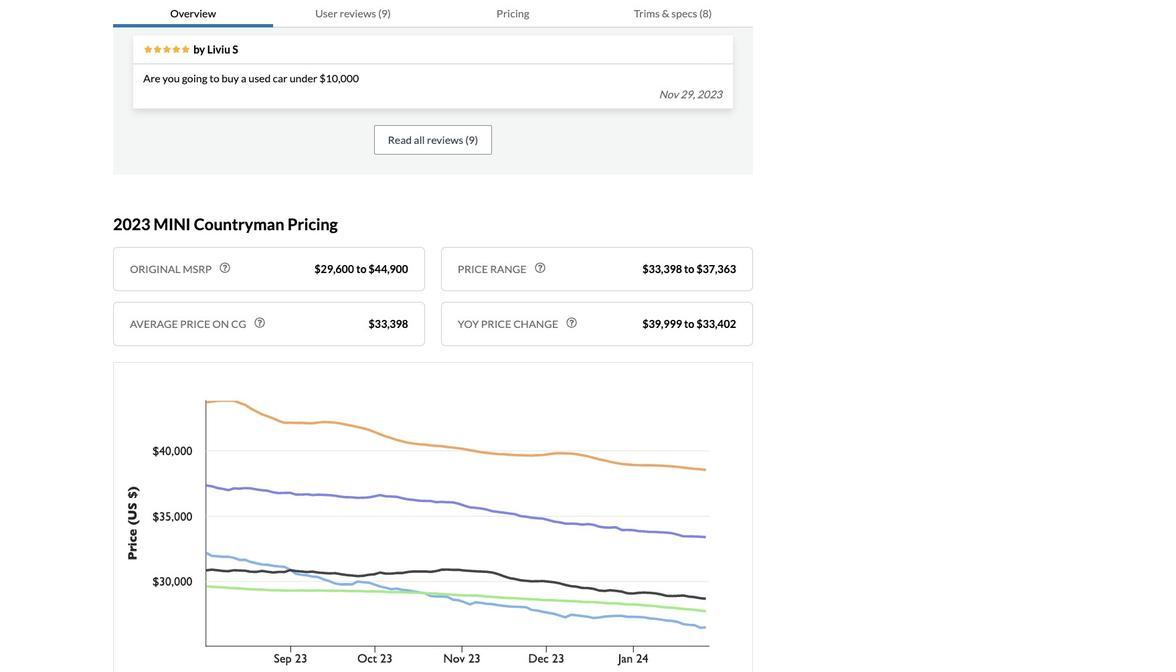 Task type: vqa. For each thing, say whether or not it's contained in the screenshot.
tab list at the top of the page containing Overview
yes



Task type: locate. For each thing, give the bounding box(es) containing it.
reviews inside tab
[[340, 7, 376, 19]]

1 horizontal spatial question circle image
[[535, 263, 546, 273]]

to left '$37,363'
[[685, 263, 695, 275]]

1 horizontal spatial pricing
[[497, 7, 530, 19]]

reviews
[[340, 7, 376, 19], [427, 133, 464, 146]]

0 vertical spatial 2023
[[698, 88, 723, 100]]

$10,000
[[320, 72, 359, 84]]

trims & specs (8)
[[634, 7, 713, 19]]

pricing inside tab
[[497, 7, 530, 19]]

1 vertical spatial reviews
[[427, 133, 464, 146]]

question circle image
[[535, 263, 546, 273], [255, 318, 265, 328], [567, 318, 577, 328]]

$44,900
[[369, 263, 409, 275]]

0 horizontal spatial (9)
[[378, 7, 391, 19]]

0 horizontal spatial $33,398
[[369, 318, 409, 330]]

0 vertical spatial reviews
[[340, 7, 376, 19]]

range
[[490, 263, 527, 275]]

original msrp
[[130, 263, 212, 275]]

2023
[[698, 88, 723, 100], [113, 214, 151, 234]]

question circle image right range
[[535, 263, 546, 273]]

0 vertical spatial pricing
[[497, 7, 530, 19]]

0 vertical spatial (9)
[[378, 7, 391, 19]]

under
[[290, 72, 318, 84]]

&
[[662, 7, 670, 19]]

to left buy
[[210, 72, 220, 84]]

0 horizontal spatial price
[[180, 318, 210, 330]]

(9)
[[378, 7, 391, 19], [466, 133, 478, 146]]

2 price from the left
[[481, 318, 512, 330]]

specs
[[672, 7, 698, 19]]

0 horizontal spatial question circle image
[[255, 318, 265, 328]]

are you going to buy a used car under $10,000 nov 29, 2023
[[143, 72, 723, 100]]

1 price from the left
[[180, 318, 210, 330]]

cg
[[231, 318, 246, 330]]

trims
[[634, 7, 660, 19]]

question circle image right cg
[[255, 318, 265, 328]]

price range
[[458, 263, 527, 275]]

change
[[514, 318, 559, 330]]

to for yoy price change
[[685, 318, 695, 330]]

$33,398
[[643, 263, 683, 275], [369, 318, 409, 330]]

question circle image right change
[[567, 318, 577, 328]]

price left on at the left top of the page
[[180, 318, 210, 330]]

1 horizontal spatial (9)
[[466, 133, 478, 146]]

reviews right all
[[427, 133, 464, 146]]

2023 mini countryman pricing
[[113, 214, 338, 234]]

tab list
[[113, 0, 753, 27]]

1 vertical spatial $33,398
[[369, 318, 409, 330]]

(9) right user
[[378, 7, 391, 19]]

0 horizontal spatial reviews
[[340, 7, 376, 19]]

read
[[388, 133, 412, 146]]

on
[[213, 318, 229, 330]]

pricing
[[497, 7, 530, 19], [288, 214, 338, 234]]

0 horizontal spatial pricing
[[288, 214, 338, 234]]

$39,999
[[643, 318, 683, 330]]

reviews right user
[[340, 7, 376, 19]]

to for price range
[[685, 263, 695, 275]]

read all reviews (9)
[[388, 133, 478, 146]]

going
[[182, 72, 208, 84]]

$33,398 down $44,900 at the top left of page
[[369, 318, 409, 330]]

1 horizontal spatial 2023
[[698, 88, 723, 100]]

0 vertical spatial $33,398
[[643, 263, 683, 275]]

original
[[130, 263, 181, 275]]

to right $39,999
[[685, 318, 695, 330]]

to right $29,600 at the left top of page
[[356, 263, 367, 275]]

mini
[[154, 214, 191, 234]]

$33,398 left '$37,363'
[[643, 263, 683, 275]]

price
[[180, 318, 210, 330], [481, 318, 512, 330]]

1 horizontal spatial price
[[481, 318, 512, 330]]

1 horizontal spatial reviews
[[427, 133, 464, 146]]

question circle image for price range
[[535, 263, 546, 273]]

2023 right the 29,
[[698, 88, 723, 100]]

2023 left mini
[[113, 214, 151, 234]]

reviews inside button
[[427, 133, 464, 146]]

0 horizontal spatial 2023
[[113, 214, 151, 234]]

1 vertical spatial (9)
[[466, 133, 478, 146]]

$33,398 for $33,398
[[369, 318, 409, 330]]

2 horizontal spatial question circle image
[[567, 318, 577, 328]]

1 horizontal spatial $33,398
[[643, 263, 683, 275]]

1 vertical spatial pricing
[[288, 214, 338, 234]]

$33,398 for $33,398 to $37,363
[[643, 263, 683, 275]]

price right yoy
[[481, 318, 512, 330]]

average price on cg
[[130, 318, 246, 330]]

(9) right all
[[466, 133, 478, 146]]

question circle image for average price on cg
[[255, 318, 265, 328]]

$37,363
[[697, 263, 737, 275]]

(8)
[[700, 7, 713, 19]]

countryman
[[194, 214, 285, 234]]

tab list containing overview
[[113, 0, 753, 27]]

to
[[210, 72, 220, 84], [356, 263, 367, 275], [685, 263, 695, 275], [685, 318, 695, 330]]

1 vertical spatial 2023
[[113, 214, 151, 234]]

$33,402
[[697, 318, 737, 330]]

used
[[249, 72, 271, 84]]



Task type: describe. For each thing, give the bounding box(es) containing it.
nov
[[659, 88, 679, 100]]

yoy
[[458, 318, 479, 330]]

liviu
[[207, 43, 230, 56]]

are
[[143, 72, 161, 84]]

2023 inside are you going to buy a used car under $10,000 nov 29, 2023
[[698, 88, 723, 100]]

overview tab
[[113, 0, 273, 27]]

price for on
[[180, 318, 210, 330]]

29,
[[681, 88, 696, 100]]

overview
[[170, 7, 216, 19]]

average
[[130, 318, 178, 330]]

buy
[[222, 72, 239, 84]]

user reviews (9) tab
[[273, 0, 433, 27]]

$29,600 to $44,900
[[315, 263, 409, 275]]

user
[[315, 7, 338, 19]]

msrp
[[183, 263, 212, 275]]

to for original msrp
[[356, 263, 367, 275]]

all
[[414, 133, 425, 146]]

yoy price change
[[458, 318, 559, 330]]

$33,398 to $37,363
[[643, 263, 737, 275]]

price for change
[[481, 318, 512, 330]]

car
[[273, 72, 288, 84]]

(9) inside tab
[[378, 7, 391, 19]]

price
[[458, 263, 488, 275]]

you
[[163, 72, 180, 84]]

by liviu s
[[194, 43, 238, 56]]

$29,600
[[315, 263, 354, 275]]

question circle image for yoy price change
[[567, 318, 577, 328]]

question circle image
[[220, 263, 231, 273]]

trims & specs (8) tab
[[593, 0, 753, 27]]

s
[[233, 43, 238, 56]]

to inside are you going to buy a used car under $10,000 nov 29, 2023
[[210, 72, 220, 84]]

user reviews (9)
[[315, 7, 391, 19]]

$39,999 to $33,402
[[643, 318, 737, 330]]

a
[[241, 72, 247, 84]]

(9) inside button
[[466, 133, 478, 146]]

by
[[194, 43, 205, 56]]

pricing tab
[[433, 0, 593, 27]]

read all reviews (9) button
[[374, 125, 492, 155]]



